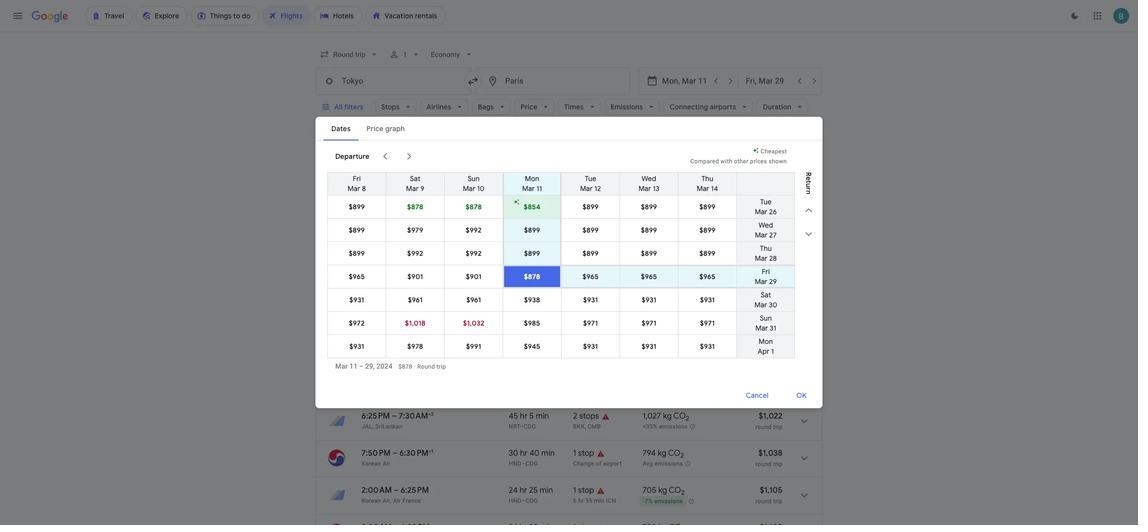 Task type: describe. For each thing, give the bounding box(es) containing it.
3 $971 button from the left
[[679, 312, 737, 335]]

kg for 717
[[656, 250, 665, 260]]

prices inside find the best price region
[[352, 144, 373, 153]]

air for 8:35 pm
[[383, 225, 391, 232]]

co for 705
[[669, 486, 682, 496]]

– inside 6:25 pm – 7:30 am + 2
[[392, 412, 397, 422]]

8:35 pm – 6:30 pm + 1
[[362, 213, 433, 223]]

2 stops flight. element
[[574, 412, 599, 423]]

$978 button
[[387, 335, 445, 358]]

14 inside 14 hr 30 min hnd – cdg
[[509, 250, 517, 260]]

co for 717
[[667, 250, 679, 260]]

hr for 45
[[520, 412, 528, 422]]

8:25 am
[[362, 250, 391, 260]]

tue for 26
[[761, 198, 772, 207]]

other departing flights
[[316, 348, 422, 360]]

thu inside thu mar 14
[[702, 174, 714, 183]]

trip for 717
[[774, 263, 783, 270]]

based
[[338, 188, 355, 195]]

- for 705
[[643, 499, 645, 506]]

24
[[509, 486, 518, 496]]

717
[[643, 250, 654, 260]]

flights for best departing flights
[[386, 172, 415, 185]]

currently
[[389, 309, 421, 319]]

wed inside the tue mar 26 wed mar 27 thu mar 28 fri mar 29 sat mar 30 sun mar 31 mon apr 1
[[759, 221, 774, 230]]

thu inside the tue mar 26 wed mar 27 thu mar 28 fri mar 29 sat mar 30 sun mar 31 mon apr 1
[[760, 244, 772, 253]]

– inside 24 hr 25 min hnd – cdg
[[522, 498, 526, 505]]

mar inside find the best price region
[[390, 144, 403, 153]]

hr for 24
[[520, 486, 527, 496]]

than
[[497, 309, 514, 319]]

4 1 stop flight. element from the top
[[574, 523, 595, 526]]

mon inside the tue mar 26 wed mar 27 thu mar 28 fri mar 29 sat mar 30 sun mar 31 mon apr 1
[[759, 337, 774, 346]]

total duration 14 hr 30 min. element
[[509, 250, 574, 262]]

sat mar 9
[[406, 174, 425, 193]]

min for 14
[[540, 250, 553, 260]]

$965 button down 717
[[620, 267, 678, 287]]

2 avg from the top
[[643, 461, 653, 468]]

3 round from the top
[[756, 387, 772, 394]]

departing for best
[[339, 172, 384, 185]]

change of airport
[[574, 461, 622, 468]]

min for 24
[[540, 486, 553, 496]]

705 kg co 2
[[643, 486, 685, 498]]

1 stop flight. element for 24 hr 25 min
[[574, 486, 595, 498]]

mar left 27
[[755, 231, 768, 240]]

fri inside the tue mar 26 wed mar 27 thu mar 28 fri mar 29 sat mar 30 sun mar 31 mon apr 1
[[762, 268, 770, 277]]

t
[[805, 181, 814, 184]]

$878 · round trip
[[399, 364, 446, 371]]

korean for 7:50 pm
[[362, 461, 381, 468]]

$985 button
[[503, 312, 561, 335]]

prices for prices are currently low — $194 cheaper than usual for your search
[[351, 309, 373, 319]]

view
[[731, 310, 747, 319]]

passenger assistance button
[[694, 188, 755, 195]]

$854 button
[[504, 196, 560, 219]]

adult.
[[559, 188, 575, 195]]

cdg for 30
[[526, 262, 538, 269]]

6:25 pm inside 6:25 pm – 7:30 am + 2
[[362, 412, 390, 422]]

tue for 12
[[585, 174, 597, 183]]

price for price
[[521, 103, 538, 112]]

flights for other departing flights
[[393, 348, 422, 360]]

kg for 794
[[658, 449, 667, 459]]

0 vertical spatial price
[[365, 188, 379, 195]]

26
[[770, 208, 777, 217]]

45
[[509, 412, 518, 422]]

layover (1 of 2) is a 9 hr 25 min overnight layover at suvarnabhumi airport in bangkok. layover (2 of 2) is a 13 hr 30 min layover at bandaranaike international airport in colombo. element
[[574, 423, 638, 431]]

track
[[333, 144, 351, 153]]

Departure text field
[[663, 68, 708, 95]]

kg for 784
[[658, 213, 667, 223]]

r e t u r n
[[805, 172, 814, 195]]

,
[[585, 424, 586, 431]]

Return text field
[[746, 68, 792, 95]]

+ for 45
[[428, 411, 431, 418]]

1022 US dollars text field
[[759, 412, 783, 422]]

kg for 1,027
[[663, 412, 672, 422]]

mar down $1,646 round trip
[[755, 278, 768, 286]]

thu mar 14
[[697, 174, 719, 193]]

sat inside the tue mar 26 wed mar 27 thu mar 28 fri mar 29 sat mar 30 sun mar 31 mon apr 1
[[761, 291, 772, 300]]

$878 down convenience
[[407, 203, 424, 212]]

$972 button
[[328, 312, 386, 335]]

$1,018 button
[[387, 312, 445, 335]]

stop for 30 hr 40 min
[[578, 449, 595, 459]]

total duration 45 hr 5 min. element
[[509, 412, 574, 423]]

mar inside the fri mar 8
[[348, 184, 360, 193]]

avg emissions
[[643, 461, 683, 468]]

0 horizontal spatial $878 button
[[387, 196, 445, 219]]

min for 6
[[594, 498, 605, 505]]

2 up bkk
[[574, 412, 578, 422]]

nrt for 29
[[509, 225, 520, 232]]

$1,646 round trip
[[756, 250, 783, 270]]

sort by:
[[782, 186, 807, 195]]

14 hr 30 min hnd – cdg
[[509, 250, 553, 269]]

2:00 am
[[362, 486, 392, 496]]

mar inside wed mar 13
[[639, 184, 652, 193]]

airport
[[604, 461, 622, 468]]

+ for 30
[[429, 448, 431, 455]]

emissions
[[611, 103, 643, 112]]

compared with other prices shown
[[691, 158, 787, 165]]

Departure time: 6:25 PM. text field
[[362, 412, 390, 422]]

– inside 7:50 pm – 6:30 pm + 1
[[393, 449, 398, 459]]

$945
[[524, 342, 541, 351]]

none search field containing all filters
[[316, 46, 823, 131]]

ranked
[[316, 188, 336, 195]]

search
[[566, 309, 591, 319]]

total duration 29 hr 55 min. element
[[509, 213, 574, 224]]

hr for 30
[[520, 449, 528, 459]]

arrival time: 6:30 pm on  tuesday, march 12. text field for 7:50 pm
[[400, 448, 434, 459]]

2 inside 6:25 pm – 7:30 am + 2
[[431, 411, 434, 418]]

12 hr 50 min icn
[[574, 225, 620, 232]]

Departure time: 2:00 AM. text field
[[362, 486, 392, 496]]

mar 11 – 29, 2024 inside find the best price region
[[390, 144, 445, 153]]

2 stops
[[574, 412, 599, 422]]

emissions down 705 kg co 2
[[655, 499, 683, 506]]

1160 US dollars text field
[[760, 213, 783, 223]]

Arrival time: 6:30 PM. text field
[[401, 523, 430, 526]]

emissions button
[[605, 99, 660, 115]]

scroll left image
[[380, 151, 391, 163]]

jal
[[362, 262, 373, 269]]

+ for 29
[[428, 213, 431, 219]]

– inside '8:35 pm – 6:30 pm + 1'
[[392, 213, 397, 223]]

11
[[537, 184, 542, 193]]

air inside 2:00 am – 6:25 pm korean air, air france
[[393, 498, 401, 505]]

leaves narita international airport at 8:35 pm on monday, march 11 and arrives at paris charles de gaulle airport at 6:30 pm on tuesday, march 12. element
[[362, 213, 433, 223]]

7:30 am
[[399, 412, 428, 422]]

$978
[[408, 342, 423, 351]]

1,027
[[643, 412, 662, 422]]

$1,646
[[759, 250, 783, 260]]

jal, srilankan
[[362, 424, 403, 431]]

mar inside tue mar 12
[[581, 184, 593, 193]]

1 stop for 29 hr 55 min
[[574, 213, 595, 223]]

n
[[805, 191, 814, 195]]

cdg for 5
[[524, 424, 536, 431]]

nonstop flight. element
[[574, 250, 604, 262]]

6%
[[645, 263, 653, 270]]

trip right round
[[437, 364, 446, 371]]

29 hr 55 min nrt – cdg
[[509, 213, 553, 232]]

min for 29
[[540, 213, 553, 223]]

1 inside the tue mar 26 wed mar 27 thu mar 28 fri mar 29 sat mar 30 sun mar 31 mon apr 1
[[772, 347, 775, 356]]

total duration 30 hr 40 min. element
[[509, 449, 574, 460]]

total duration 24 hr 25 min. element
[[509, 486, 574, 498]]

$965 button down 8:25 am
[[328, 266, 386, 288]]

31
[[770, 324, 777, 333]]

layover (1 of 1) is a 6 hr 55 min overnight layover at incheon international airport in seoul. element
[[574, 498, 638, 505]]

$938
[[524, 296, 541, 305]]

avg inside the 784 kg co 2 avg emissions
[[643, 225, 653, 232]]

$1,032
[[463, 319, 485, 328]]

2 and from the left
[[625, 188, 636, 195]]

korean air for 8:35 pm
[[362, 225, 391, 232]]

Departure time: 8:35 PM. text field
[[362, 213, 390, 223]]

$878 left ·
[[399, 364, 413, 371]]

$854
[[524, 203, 541, 212]]

$1,160 round trip
[[756, 213, 783, 232]]

trip for 1,027
[[774, 424, 783, 431]]

$965 button up view at the right of page
[[679, 267, 737, 287]]

round for $1,160
[[756, 225, 772, 232]]

layover (1 of 1) is a 12 hr 50 min overnight layover at incheon international airport in seoul. element
[[574, 224, 638, 232]]

Arrival time: 2:55 PM. text field
[[399, 250, 428, 260]]

total duration 24 hr 30 min. element
[[509, 523, 574, 526]]

low
[[423, 309, 436, 319]]

30 inside 14 hr 30 min hnd – cdg
[[528, 250, 538, 260]]

trip right cancel
[[774, 387, 783, 394]]

cancel
[[746, 391, 769, 400]]

+35% emissions
[[643, 424, 688, 431]]

cancel button
[[734, 384, 781, 408]]

5
[[530, 412, 534, 422]]

28
[[770, 254, 777, 263]]

wed inside wed mar 13
[[642, 174, 657, 183]]

1 horizontal spatial $878 button
[[445, 196, 503, 219]]

mar down other
[[335, 363, 348, 371]]

$945 button
[[503, 335, 561, 358]]

find the best price region
[[316, 139, 823, 165]]

usual
[[515, 309, 534, 319]]

0 horizontal spatial 11 – 29,
[[350, 363, 375, 371]]

10
[[477, 184, 485, 193]]

leaves haneda airport at 2:00 am on monday, march 11 and arrives at paris charles de gaulle airport at 6:30 pm on monday, march 11. element
[[362, 523, 430, 526]]

emissions down '794 kg co 2'
[[655, 461, 683, 468]]

1 inside '8:35 pm – 6:30 pm + 1'
[[431, 213, 433, 219]]

mar inside sat mar 9
[[406, 184, 419, 193]]

6 hr 55 min icn
[[574, 498, 617, 505]]

1 inside popup button
[[404, 51, 408, 58]]

bkk , cmb
[[574, 424, 601, 431]]

emissions down 1,027 kg co 2
[[660, 424, 688, 431]]

1105 US dollars text field
[[760, 486, 783, 496]]

– inside 45 hr 5 min nrt – cdg
[[520, 424, 524, 431]]

departing for other
[[346, 348, 391, 360]]

Departure time: 8:25 AM. text field
[[362, 250, 391, 260]]

ok button
[[785, 384, 819, 408]]

mar left 26
[[755, 208, 768, 217]]

bag fees button
[[637, 188, 661, 195]]

emissions inside the 784 kg co 2 avg emissions
[[655, 225, 683, 232]]

$938 button
[[503, 289, 561, 312]]

optional
[[577, 188, 600, 195]]

france
[[403, 498, 421, 505]]

hr for 29
[[520, 213, 527, 223]]

29 inside 29 hr 55 min nrt – cdg
[[509, 213, 518, 223]]

$194
[[447, 309, 464, 319]]

icn for 784
[[610, 225, 620, 232]]

$1,038
[[759, 449, 783, 459]]

Arrival time: 6:25 PM. text field
[[401, 486, 429, 496]]

$878 down include on the top left of the page
[[466, 203, 482, 212]]

$971 for 1st $971 'button' from the right
[[700, 319, 715, 328]]

leaves narita international airport at 6:25 pm on monday, march 11 and arrives at paris charles de gaulle airport at 7:30 am on wednesday, march 13. element
[[362, 411, 434, 422]]

2 fees from the left
[[649, 188, 661, 195]]

$1,105
[[760, 486, 783, 496]]

1 fees from the left
[[531, 188, 543, 195]]

round for $1,022
[[756, 424, 772, 431]]

airlines button
[[421, 99, 468, 115]]

leaves haneda airport at 8:25 am on monday, march 11 and arrives at paris charles de gaulle airport at 2:55 pm on monday, march 11. element
[[362, 250, 428, 260]]

duration
[[763, 103, 792, 112]]

hnd for 24
[[509, 498, 522, 505]]

prices are currently low — $194 cheaper than usual for your search
[[351, 309, 591, 319]]

jal,
[[362, 424, 374, 431]]

1 stop flight. element for 29 hr 55 min
[[574, 213, 595, 224]]

price for price graph
[[775, 144, 792, 153]]

hr for 12
[[582, 225, 588, 232]]

bag
[[637, 188, 648, 195]]

14 inside thu mar 14
[[712, 184, 719, 193]]

convenience
[[392, 188, 427, 195]]

$901 for first $901 "button" from the left
[[408, 273, 423, 281]]

stops
[[580, 412, 599, 422]]

korean air for 7:50 pm
[[362, 461, 391, 468]]

1105 US dollars text field
[[760, 523, 783, 526]]

swap origin and destination. image
[[467, 75, 479, 87]]

mar left 31
[[756, 324, 769, 333]]

nrt for 45
[[509, 424, 520, 431]]

$961 for 2nd '$961' button
[[467, 296, 481, 305]]

-6% emissions
[[643, 263, 683, 270]]



Task type: vqa. For each thing, say whether or not it's contained in the screenshot.


Task type: locate. For each thing, give the bounding box(es) containing it.
784 kg co 2 avg emissions
[[643, 213, 684, 232]]

include
[[463, 188, 483, 195]]

2 korean air from the top
[[362, 461, 391, 468]]

min down $854
[[540, 213, 553, 223]]

taxes
[[509, 188, 524, 195]]

round down "$1,038" text field
[[756, 461, 772, 468]]

0 horizontal spatial 55
[[529, 213, 538, 223]]

2 inside '794 kg co 2'
[[681, 452, 684, 460]]

connecting
[[670, 103, 709, 112]]

tue inside the tue mar 26 wed mar 27 thu mar 28 fri mar 29 sat mar 30 sun mar 31 mon apr 1
[[761, 198, 772, 207]]

2 horizontal spatial $878 button
[[504, 267, 560, 287]]

emissions down 717 kg co 2
[[655, 263, 683, 270]]

$1,032 button
[[445, 312, 503, 335]]

1 stop up "6" in the right of the page
[[574, 486, 595, 496]]

min for 45
[[536, 412, 549, 422]]

hr inside 45 hr 5 min nrt – cdg
[[520, 412, 528, 422]]

1 vertical spatial departing
[[346, 348, 391, 360]]

$965 for $965 button underneath 8:25 am
[[349, 273, 365, 281]]

trip inside $1,022 round trip
[[774, 424, 783, 431]]

korean air
[[362, 225, 391, 232], [362, 461, 391, 468]]

29 down taxes
[[509, 213, 518, 223]]

round
[[418, 364, 435, 371]]

co for 784
[[669, 213, 681, 223]]

flights up convenience
[[386, 172, 415, 185]]

sat up 9
[[410, 174, 421, 183]]

mar left 28
[[755, 254, 768, 263]]

hr inside 24 hr 25 min hnd – cdg
[[520, 486, 527, 496]]

– down total duration 45 hr 5 min. element on the bottom of the page
[[520, 424, 524, 431]]

ok
[[797, 391, 807, 400]]

1 horizontal spatial $961
[[467, 296, 481, 305]]

1 vertical spatial air
[[383, 461, 391, 468]]

wed up 27
[[759, 221, 774, 230]]

2 up -6% emissions
[[679, 253, 683, 262]]

1 vertical spatial for
[[536, 309, 546, 319]]

1 vertical spatial 1 stop
[[574, 449, 595, 459]]

0 vertical spatial avg
[[643, 225, 653, 232]]

55
[[529, 213, 538, 223], [586, 498, 593, 505]]

6:30 pm for 8:35 pm
[[399, 213, 428, 223]]

co inside the 784 kg co 2 avg emissions
[[669, 213, 681, 223]]

cdg inside 24 hr 25 min hnd – cdg
[[526, 498, 538, 505]]

mon up apr
[[759, 337, 774, 346]]

12
[[595, 184, 601, 193], [574, 225, 581, 232]]

korean inside 2:00 am – 6:25 pm korean air, air france
[[362, 498, 381, 505]]

1 vertical spatial 30
[[769, 301, 778, 310]]

Departure time: 2:00 AM. text field
[[362, 523, 392, 526]]

price inside button
[[775, 144, 792, 153]]

3 $965 from the left
[[641, 273, 657, 281]]

1 vertical spatial mar 11 – 29, 2024
[[335, 363, 393, 371]]

1 vertical spatial icn
[[606, 498, 617, 505]]

2 down the apply.
[[681, 216, 684, 225]]

0 horizontal spatial $901
[[408, 273, 423, 281]]

shown
[[769, 158, 787, 165]]

2 nrt from the top
[[509, 424, 520, 431]]

price right on
[[365, 188, 379, 195]]

cdg for 25
[[526, 498, 538, 505]]

30 inside the tue mar 26 wed mar 27 thu mar 28 fri mar 29 sat mar 30 sun mar 31 mon apr 1
[[769, 301, 778, 310]]

1 horizontal spatial $901
[[466, 273, 482, 281]]

avg down the 794 at the bottom right
[[643, 461, 653, 468]]

0 horizontal spatial fees
[[531, 188, 543, 195]]

hnd for 30
[[509, 461, 522, 468]]

$901 for first $901 "button" from right
[[466, 273, 482, 281]]

1 $961 button from the left
[[387, 289, 445, 312]]

icn inside layover (1 of 1) is a 12 hr 50 min overnight layover at incheon international airport in seoul. element
[[610, 225, 620, 232]]

$961 up currently
[[408, 296, 423, 305]]

1 stop up 50
[[574, 213, 595, 223]]

0 vertical spatial 6:30 pm
[[399, 213, 428, 223]]

with
[[721, 158, 733, 165]]

1 vertical spatial prices
[[751, 158, 768, 165]]

r
[[805, 188, 814, 191]]

0 vertical spatial 12
[[595, 184, 601, 193]]

sort
[[782, 186, 796, 195]]

7:50 pm
[[362, 449, 391, 459]]

cdg for 55
[[524, 225, 536, 232]]

1 stop flight. element for 30 hr 40 min
[[574, 449, 595, 460]]

0 vertical spatial price
[[521, 103, 538, 112]]

1 horizontal spatial $961 button
[[445, 289, 503, 312]]

leaves haneda airport at 2:00 am on monday, march 11 and arrives at paris charles de gaulle airport at 6:25 pm on monday, march 11. element
[[362, 486, 429, 496]]

korean air down 7:50 pm
[[362, 461, 391, 468]]

trip down $1,160 text box
[[774, 225, 783, 232]]

1 vertical spatial price
[[775, 144, 792, 153]]

29 inside the tue mar 26 wed mar 27 thu mar 28 fri mar 29 sat mar 30 sun mar 31 mon apr 1
[[770, 278, 777, 286]]

air for 7:50 pm
[[383, 461, 391, 468]]

price right view at the right of page
[[749, 310, 766, 319]]

– left 6:25 pm text box
[[394, 486, 399, 496]]

0 vertical spatial hnd
[[509, 262, 522, 269]]

1 inside 7:50 pm – 6:30 pm + 1
[[431, 448, 434, 455]]

0 horizontal spatial tue
[[585, 174, 597, 183]]

co inside 705 kg co 2
[[669, 486, 682, 496]]

+ inside '8:35 pm – 6:30 pm + 1'
[[428, 213, 431, 219]]

trip for 784
[[774, 225, 783, 232]]

korean for 8:35 pm
[[362, 225, 381, 232]]

$971 for 1st $971 'button' from the left
[[584, 319, 598, 328]]

12 inside tue mar 12
[[595, 184, 601, 193]]

mar left 9
[[406, 184, 419, 193]]

2 vertical spatial 30
[[509, 449, 519, 459]]

$901 button
[[387, 266, 445, 288], [445, 266, 503, 288]]

0 vertical spatial fri
[[353, 174, 361, 183]]

min right "6" in the right of the page
[[594, 498, 605, 505]]

hnd inside 14 hr 30 min hnd – cdg
[[509, 262, 522, 269]]

kg right "784"
[[658, 213, 667, 223]]

price graph
[[775, 144, 813, 153]]

1038 US dollars text field
[[759, 449, 783, 459]]

1 vertical spatial 14
[[509, 250, 517, 260]]

$972
[[349, 319, 365, 328]]

$965 for $965 button above view at the right of page
[[700, 273, 716, 281]]

1 vertical spatial 2024
[[377, 363, 393, 371]]

round down $1,646
[[756, 263, 772, 270]]

12 left 50
[[574, 225, 581, 232]]

6:30 pm for 7:50 pm
[[400, 449, 429, 459]]

2 $961 from the left
[[467, 296, 481, 305]]

2 up +35% emissions
[[686, 415, 690, 423]]

cdg down 40
[[526, 461, 538, 468]]

trip inside $1,038 round trip
[[774, 461, 783, 468]]

layover (1 of 1) is a 13 hr 45 min overnight layover in seoul. transfer here from gimpo international airport to incheon international airport. element
[[574, 460, 638, 468]]

$961
[[408, 296, 423, 305], [467, 296, 481, 305]]

2 1 stop flight. element from the top
[[574, 449, 595, 460]]

arrival time: 6:30 pm on  tuesday, march 12. text field for 8:35 pm
[[399, 213, 433, 223]]

learn more about ranking image
[[429, 187, 438, 196]]

connecting airports
[[670, 103, 737, 112]]

and left bag
[[625, 188, 636, 195]]

for
[[545, 188, 552, 195], [536, 309, 546, 319]]

Departure time: 7:50 PM. text field
[[362, 449, 391, 459]]

0 vertical spatial flights
[[386, 172, 415, 185]]

round for $1,105
[[756, 499, 772, 505]]

icn for 705
[[606, 498, 617, 505]]

1 vertical spatial 12
[[574, 225, 581, 232]]

1 $971 button from the left
[[562, 312, 620, 335]]

co inside 717 kg co 2
[[667, 250, 679, 260]]

apr
[[758, 347, 770, 356]]

0 horizontal spatial $971
[[584, 319, 598, 328]]

$965 for $965 button underneath the nonstop flight. element
[[583, 273, 599, 281]]

mar left 8
[[348, 184, 360, 193]]

$901 down "2:55 pm"
[[408, 273, 423, 281]]

2 1 stop from the top
[[574, 449, 595, 459]]

29 down $1,646 round trip
[[770, 278, 777, 286]]

stops
[[381, 103, 400, 112]]

kg up avg emissions
[[658, 449, 667, 459]]

scroll up image
[[803, 205, 815, 217]]

may
[[663, 188, 674, 195]]

30 inside 30 hr 40 min hnd – cdg
[[509, 449, 519, 459]]

mon up "11"
[[525, 174, 540, 183]]

11 – 29, inside find the best price region
[[405, 144, 427, 153]]

1 vertical spatial -
[[643, 499, 645, 506]]

korean down 2:00 am
[[362, 498, 381, 505]]

1 horizontal spatial $971
[[642, 319, 657, 328]]

$1,018
[[405, 319, 426, 328]]

0 vertical spatial tue
[[585, 174, 597, 183]]

hr left 40
[[520, 449, 528, 459]]

stop for 24 hr 25 min
[[578, 486, 595, 496]]

mar inside mon mar 11
[[523, 184, 535, 193]]

1 - from the top
[[643, 263, 645, 270]]

prices right track
[[352, 144, 373, 153]]

hnd
[[509, 262, 522, 269], [509, 461, 522, 468], [509, 498, 522, 505]]

kg inside 1,027 kg co 2
[[663, 412, 672, 422]]

hr
[[520, 213, 527, 223], [582, 225, 588, 232], [519, 250, 526, 260], [520, 412, 528, 422], [520, 449, 528, 459], [520, 486, 527, 496], [579, 498, 584, 505]]

round inside $1,022 round trip
[[756, 424, 772, 431]]

1 horizontal spatial fees
[[649, 188, 661, 195]]

on
[[356, 188, 363, 195]]

min inside 30 hr 40 min hnd – cdg
[[542, 449, 555, 459]]

1 vertical spatial tue
[[761, 198, 772, 207]]

hr down $854
[[520, 213, 527, 223]]

departing down '$972' at the bottom of page
[[346, 348, 391, 360]]

0 horizontal spatial $971 button
[[562, 312, 620, 335]]

arrival time: 6:30 pm on  tuesday, march 12. text field down 7:30 am
[[400, 448, 434, 459]]

2 for 1,027
[[686, 415, 690, 423]]

25
[[529, 486, 538, 496]]

leaves haneda airport at 7:50 pm on monday, march 11 and arrives at paris charles de gaulle airport at 6:30 pm on tuesday, march 12. element
[[362, 448, 434, 459]]

$965
[[349, 273, 365, 281], [583, 273, 599, 281], [641, 273, 657, 281], [700, 273, 716, 281]]

0 horizontal spatial 30
[[509, 449, 519, 459]]

3 $971 from the left
[[700, 319, 715, 328]]

fri up on
[[353, 174, 361, 183]]

2 $971 from the left
[[642, 319, 657, 328]]

1 $961 from the left
[[408, 296, 423, 305]]

6:30 pm inside 7:50 pm – 6:30 pm + 1
[[400, 449, 429, 459]]

0 horizontal spatial 6:25 pm
[[362, 412, 390, 422]]

scroll right image
[[403, 151, 415, 163]]

thu up 28
[[760, 244, 772, 253]]

fri
[[353, 174, 361, 183], [762, 268, 770, 277]]

stop up 6 hr 55 min icn
[[578, 486, 595, 496]]

3 korean from the top
[[362, 498, 381, 505]]

1 horizontal spatial 11 – 29,
[[405, 144, 427, 153]]

1 vertical spatial 6:30 pm
[[400, 449, 429, 459]]

2 horizontal spatial $971 button
[[679, 312, 737, 335]]

0 vertical spatial 11 – 29,
[[405, 144, 427, 153]]

3 stop from the top
[[578, 486, 595, 496]]

min right 25
[[540, 486, 553, 496]]

12 inside main content
[[574, 225, 581, 232]]

$878 down 14 hr 30 min hnd – cdg in the left of the page
[[524, 273, 541, 281]]

$1,105 round trip
[[756, 486, 783, 505]]

$961 for 2nd '$961' button from the right
[[408, 296, 423, 305]]

connecting airports button
[[664, 99, 753, 115]]

1 and from the left
[[380, 188, 391, 195]]

thu
[[702, 174, 714, 183], [760, 244, 772, 253]]

0 vertical spatial 14
[[712, 184, 719, 193]]

55 right "6" in the right of the page
[[586, 498, 593, 505]]

cdg inside 29 hr 55 min nrt – cdg
[[524, 225, 536, 232]]

$961 button up $1,018 button
[[387, 289, 445, 312]]

mar inside "sun mar 10"
[[463, 184, 476, 193]]

0 horizontal spatial $961
[[408, 296, 423, 305]]

mar left 13
[[639, 184, 652, 193]]

co inside '794 kg co 2'
[[669, 449, 681, 459]]

0 vertical spatial air
[[383, 225, 391, 232]]

$961 button up $1,032 button
[[445, 289, 503, 312]]

1 button
[[386, 46, 425, 63]]

round inside $1,038 round trip
[[756, 461, 772, 468]]

e
[[805, 177, 814, 181]]

2 vertical spatial 1 stop
[[574, 486, 595, 496]]

+ inside 7:50 pm – 6:30 pm + 1
[[429, 448, 431, 455]]

mon mar 11
[[523, 174, 542, 193]]

– right 8:35 pm text field
[[392, 213, 397, 223]]

0 vertical spatial mar 11 – 29, 2024
[[390, 144, 445, 153]]

6:30 pm
[[399, 213, 428, 223], [400, 449, 429, 459]]

hr left 25
[[520, 486, 527, 496]]

nrt inside 45 hr 5 min nrt – cdg
[[509, 424, 520, 431]]

– inside 30 hr 40 min hnd – cdg
[[522, 461, 526, 468]]

min right 5
[[536, 412, 549, 422]]

1 korean air from the top
[[362, 225, 391, 232]]

0 horizontal spatial price
[[521, 103, 538, 112]]

0 horizontal spatial wed
[[642, 174, 657, 183]]

5 round from the top
[[756, 461, 772, 468]]

2 for 717
[[679, 253, 683, 262]]

None search field
[[316, 46, 823, 131]]

sun inside "sun mar 10"
[[468, 174, 480, 183]]

graph
[[794, 144, 813, 153]]

2:00 am – 6:25 pm korean air, air france
[[362, 486, 429, 505]]

mar right the apply.
[[697, 184, 710, 193]]

2 for 794
[[681, 452, 684, 460]]

round for $1,646
[[756, 263, 772, 270]]

round inside $1,105 round trip
[[756, 499, 772, 505]]

hnd down total duration 14 hr 30 min. element at the top of the page
[[509, 262, 522, 269]]

1 korean from the top
[[362, 225, 381, 232]]

min inside layover (1 of 1) is a 12 hr 50 min overnight layover at incheon international airport in seoul. element
[[598, 225, 608, 232]]

1 vertical spatial nrt
[[509, 424, 520, 431]]

1 horizontal spatial 12
[[595, 184, 601, 193]]

0 vertical spatial 2024
[[428, 144, 445, 153]]

0 vertical spatial icn
[[610, 225, 620, 232]]

1 avg from the top
[[643, 225, 653, 232]]

-7% emissions
[[643, 499, 683, 506]]

price graph button
[[750, 139, 821, 157]]

–
[[392, 213, 397, 223], [520, 225, 524, 232], [522, 262, 526, 269], [392, 412, 397, 422], [520, 424, 524, 431], [393, 449, 398, 459], [522, 461, 526, 468], [394, 486, 399, 496], [522, 498, 526, 505]]

kg up +35% emissions
[[663, 412, 672, 422]]

1 horizontal spatial 6:25 pm
[[401, 486, 429, 496]]

mar left scroll right icon
[[390, 144, 403, 153]]

prices for prices include required taxes + fees for 1 adult. optional charges and bag fees may apply. passenger assistance
[[444, 188, 461, 195]]

4 round from the top
[[756, 424, 772, 431]]

hr for 6
[[579, 498, 584, 505]]

$961 up 'prices are currently low — $194 cheaper than usual for your search'
[[467, 296, 481, 305]]

prices left are
[[351, 309, 373, 319]]

1 horizontal spatial thu
[[760, 244, 772, 253]]

1 vertical spatial flights
[[393, 348, 422, 360]]

30 up history
[[769, 301, 778, 310]]

Arrival time: 7:30 AM on  Wednesday, March 13. text field
[[399, 411, 434, 422]]

12 left charges
[[595, 184, 601, 193]]

- for 717
[[643, 263, 645, 270]]

0 horizontal spatial $961 button
[[387, 289, 445, 312]]

2 vertical spatial stop
[[578, 486, 595, 496]]

mar left "11"
[[523, 184, 535, 193]]

round
[[756, 225, 772, 232], [756, 263, 772, 270], [756, 387, 772, 394], [756, 424, 772, 431], [756, 461, 772, 468], [756, 499, 772, 505]]

cdg inside 30 hr 40 min hnd – cdg
[[526, 461, 538, 468]]

1 nrt from the top
[[509, 225, 520, 232]]

1 stop flight. element
[[574, 213, 595, 224], [574, 449, 595, 460], [574, 486, 595, 498], [574, 523, 595, 526]]

trip down "$1,038" text field
[[774, 461, 783, 468]]

1 horizontal spatial 29
[[770, 278, 777, 286]]

2 $901 button from the left
[[445, 266, 503, 288]]

$1,038 round trip
[[756, 449, 783, 468]]

2024 inside find the best price region
[[428, 144, 445, 153]]

icn inside layover (1 of 1) is a 6 hr 55 min overnight layover at incheon international airport in seoul. element
[[606, 498, 617, 505]]

cheapest
[[761, 148, 787, 155]]

fees right bag
[[649, 188, 661, 195]]

794 kg co 2
[[643, 449, 684, 460]]

1 vertical spatial mon
[[759, 337, 774, 346]]

stop up change in the bottom of the page
[[578, 449, 595, 459]]

2 $961 button from the left
[[445, 289, 503, 312]]

mar inside thu mar 14
[[697, 184, 710, 193]]

3 hnd from the top
[[509, 498, 522, 505]]

1 horizontal spatial sun
[[760, 314, 772, 323]]

55 for 29
[[529, 213, 538, 223]]

sort by: button
[[778, 182, 823, 200]]

0 vertical spatial 55
[[529, 213, 538, 223]]

2 $965 from the left
[[583, 273, 599, 281]]

prices include required taxes + fees for 1 adult. optional charges and bag fees may apply. passenger assistance
[[444, 188, 755, 195]]

round for $1,038
[[756, 461, 772, 468]]

2 round from the top
[[756, 263, 772, 270]]

price
[[365, 188, 379, 195], [749, 310, 766, 319]]

1 hnd from the top
[[509, 262, 522, 269]]

best departing flights
[[316, 172, 415, 185]]

6:30 pm inside '8:35 pm – 6:30 pm + 1'
[[399, 213, 428, 223]]

1 vertical spatial fri
[[762, 268, 770, 277]]

required
[[485, 188, 508, 195]]

6:25 pm up france
[[401, 486, 429, 496]]

– inside 14 hr 30 min hnd – cdg
[[522, 262, 526, 269]]

2 $901 from the left
[[466, 273, 482, 281]]

compared
[[691, 158, 719, 165]]

1 horizontal spatial price
[[749, 310, 766, 319]]

2 inside the 784 kg co 2 avg emissions
[[681, 216, 684, 225]]

2 inside 705 kg co 2
[[682, 489, 685, 498]]

1 horizontal spatial $901 button
[[445, 266, 503, 288]]

0 vertical spatial wed
[[642, 174, 657, 183]]

cdg inside 45 hr 5 min nrt – cdg
[[524, 424, 536, 431]]

all
[[335, 103, 343, 112]]

+ inside 6:25 pm – 7:30 am + 2
[[428, 411, 431, 418]]

sat up view price history
[[761, 291, 772, 300]]

55 for 6
[[586, 498, 593, 505]]

$1,022 round trip
[[756, 412, 783, 431]]

Arrival time: 6:30 PM on  Tuesday, March 12. text field
[[399, 213, 433, 223], [400, 448, 434, 459]]

hr inside 14 hr 30 min hnd – cdg
[[519, 250, 526, 260]]

min for 12
[[598, 225, 608, 232]]

0 horizontal spatial prices
[[352, 144, 373, 153]]

kg inside 717 kg co 2
[[656, 250, 665, 260]]

717 kg co 2
[[643, 250, 683, 262]]

hr for 14
[[519, 250, 526, 260]]

4 $965 from the left
[[700, 273, 716, 281]]

sat inside sat mar 9
[[410, 174, 421, 183]]

$878
[[407, 203, 424, 212], [466, 203, 482, 212], [524, 273, 541, 281], [399, 364, 413, 371]]

thu up passenger
[[702, 174, 714, 183]]

min inside 29 hr 55 min nrt – cdg
[[540, 213, 553, 223]]

24 hr 25 min hnd – cdg
[[509, 486, 553, 505]]

1 vertical spatial 6:25 pm
[[401, 486, 429, 496]]

co for 1,027
[[674, 412, 686, 422]]

round down $1,105 text box
[[756, 499, 772, 505]]

$965 for $965 button underneath 717
[[641, 273, 657, 281]]

1 vertical spatial stop
[[578, 449, 595, 459]]

$899 button
[[328, 196, 386, 219], [562, 196, 620, 219], [620, 196, 678, 219], [679, 196, 737, 219], [328, 219, 386, 242], [504, 219, 560, 242], [562, 219, 620, 242], [620, 219, 678, 242], [679, 219, 737, 242], [328, 242, 386, 265], [504, 242, 560, 265], [562, 242, 620, 265], [620, 242, 678, 265], [679, 242, 737, 265]]

cmb
[[588, 424, 601, 431]]

7%
[[645, 499, 653, 506]]

$878 button
[[387, 196, 445, 219], [445, 196, 503, 219], [504, 267, 560, 287]]

2 up "-7% emissions"
[[682, 489, 685, 498]]

55 down $854
[[529, 213, 538, 223]]

nonstop
[[574, 250, 604, 260]]

co for 794
[[669, 449, 681, 459]]

trip down $1,105 text box
[[774, 499, 783, 505]]

14
[[712, 184, 719, 193], [509, 250, 517, 260]]

0 vertical spatial for
[[545, 188, 552, 195]]

1 vertical spatial sun
[[760, 314, 772, 323]]

kg
[[658, 213, 667, 223], [656, 250, 665, 260], [663, 412, 672, 422], [658, 449, 667, 459], [659, 486, 667, 496]]

prices
[[444, 188, 461, 195], [351, 309, 373, 319]]

air down leaves narita international airport at 8:35 pm on monday, march 11 and arrives at paris charles de gaulle airport at 6:30 pm on tuesday, march 12. element
[[383, 225, 391, 232]]

mar right adult.
[[581, 184, 593, 193]]

2 korean from the top
[[362, 461, 381, 468]]

0 vertical spatial stop
[[578, 213, 595, 223]]

1 1 stop flight. element from the top
[[574, 213, 595, 224]]

0 horizontal spatial 14
[[509, 250, 517, 260]]

2 stop from the top
[[578, 449, 595, 459]]

co inside 1,027 kg co 2
[[674, 412, 686, 422]]

0 vertical spatial -
[[643, 263, 645, 270]]

trip inside $1,160 round trip
[[774, 225, 783, 232]]

round inside $1,646 round trip
[[756, 263, 772, 270]]

kg inside the 784 kg co 2 avg emissions
[[658, 213, 667, 223]]

1 stop for 24 hr 25 min
[[574, 486, 595, 496]]

min inside 14 hr 30 min hnd – cdg
[[540, 250, 553, 260]]

scroll down image
[[803, 228, 815, 240]]

$965 button down the nonstop flight. element
[[562, 267, 620, 287]]

1 $965 from the left
[[349, 273, 365, 281]]

tue up 'optional'
[[585, 174, 597, 183]]

ranked based on price and convenience
[[316, 188, 427, 195]]

2 right 7:30 am
[[431, 411, 434, 418]]

0 vertical spatial mon
[[525, 174, 540, 183]]

0 vertical spatial nrt
[[509, 225, 520, 232]]

2 vertical spatial air
[[393, 498, 401, 505]]

korean air down 8:35 pm text field
[[362, 225, 391, 232]]

tue up 26
[[761, 198, 772, 207]]

emissions down "784"
[[655, 225, 683, 232]]

main content containing best departing flights
[[316, 139, 823, 526]]

view price history
[[731, 310, 791, 319]]

2 $971 button from the left
[[620, 312, 678, 335]]

1 vertical spatial prices
[[351, 309, 373, 319]]

fri inside the fri mar 8
[[353, 174, 361, 183]]

hr inside 29 hr 55 min nrt – cdg
[[520, 213, 527, 223]]

1 vertical spatial 11 – 29,
[[350, 363, 375, 371]]

flights
[[386, 172, 415, 185], [393, 348, 422, 360]]

$1,160
[[760, 213, 783, 223]]

cdg for 40
[[526, 461, 538, 468]]

1 horizontal spatial prices
[[444, 188, 461, 195]]

2 vertical spatial korean
[[362, 498, 381, 505]]

round inside $1,160 round trip
[[756, 225, 772, 232]]

30 hr 40 min hnd – cdg
[[509, 449, 555, 468]]

794
[[643, 449, 656, 459]]

main content
[[316, 139, 823, 526]]

times button
[[559, 99, 601, 115]]

price up shown
[[775, 144, 792, 153]]

nrt inside 29 hr 55 min nrt – cdg
[[509, 225, 520, 232]]

min for 30
[[542, 449, 555, 459]]

min down 29 hr 55 min nrt – cdg
[[540, 250, 553, 260]]

0 vertical spatial korean
[[362, 225, 381, 232]]

– down total duration 30 hr 40 min. element
[[522, 461, 526, 468]]

hnd inside 24 hr 25 min hnd – cdg
[[509, 498, 522, 505]]

mar up view price history
[[755, 301, 768, 310]]

2 inside 1,027 kg co 2
[[686, 415, 690, 423]]

stop for 29 hr 55 min
[[578, 213, 595, 223]]

1 horizontal spatial 2024
[[428, 144, 445, 153]]

2 - from the top
[[643, 499, 645, 506]]

$878 button down total duration 14 hr 30 min. element at the top of the page
[[504, 267, 560, 287]]

– down total duration 14 hr 30 min. element at the top of the page
[[522, 262, 526, 269]]

min inside 45 hr 5 min nrt – cdg
[[536, 412, 549, 422]]

trip for 705
[[774, 499, 783, 505]]

1 $901 button from the left
[[387, 266, 445, 288]]

$878 button down include on the top left of the page
[[445, 196, 503, 219]]

6:25 pm
[[362, 412, 390, 422], [401, 486, 429, 496]]

mar 11 – 29, 2024 down other departing flights at the left bottom of the page
[[335, 363, 393, 371]]

u
[[805, 184, 814, 188]]

2 for 784
[[681, 216, 684, 225]]

30 down 29 hr 55 min nrt – cdg
[[528, 250, 538, 260]]

878 US dollars text field
[[399, 364, 413, 371]]

kg inside 705 kg co 2
[[659, 486, 667, 496]]

bags button
[[472, 99, 511, 115]]

0 horizontal spatial sun
[[468, 174, 480, 183]]

– down the total duration 24 hr 25 min. element
[[522, 498, 526, 505]]

1 stop for 30 hr 40 min
[[574, 449, 595, 459]]

1 stop from the top
[[578, 213, 595, 223]]

trip for 794
[[774, 461, 783, 468]]

3 1 stop from the top
[[574, 486, 595, 496]]

1 vertical spatial wed
[[759, 221, 774, 230]]

1 $901 from the left
[[408, 273, 423, 281]]

6 round from the top
[[756, 499, 772, 505]]

0 horizontal spatial sat
[[410, 174, 421, 183]]

0 vertical spatial 1 stop
[[574, 213, 595, 223]]

1 1 stop from the top
[[574, 213, 595, 223]]

0 vertical spatial 30
[[528, 250, 538, 260]]

– inside 2:00 am – 6:25 pm korean air, air france
[[394, 486, 399, 496]]

avg
[[643, 225, 653, 232], [643, 461, 653, 468]]

co right "784"
[[669, 213, 681, 223]]

1 horizontal spatial price
[[775, 144, 792, 153]]

– inside 29 hr 55 min nrt – cdg
[[520, 225, 524, 232]]

hnd for 14
[[509, 262, 522, 269]]

1 vertical spatial thu
[[760, 244, 772, 253]]

6
[[574, 498, 577, 505]]

0 vertical spatial sat
[[410, 174, 421, 183]]

assistance
[[725, 188, 755, 195]]

0 vertical spatial sun
[[468, 174, 480, 183]]

1 vertical spatial korean air
[[362, 461, 391, 468]]

$971 for 2nd $971 'button' from left
[[642, 319, 657, 328]]

fri down 28
[[762, 268, 770, 277]]

trip inside $1,646 round trip
[[774, 263, 783, 270]]

wed up 13
[[642, 174, 657, 183]]

0 vertical spatial prices
[[352, 144, 373, 153]]

sun inside the tue mar 26 wed mar 27 thu mar 28 fri mar 29 sat mar 30 sun mar 31 mon apr 1
[[760, 314, 772, 323]]

1
[[404, 51, 408, 58], [554, 188, 558, 195], [431, 213, 433, 219], [574, 213, 577, 223], [772, 347, 775, 356], [431, 448, 434, 455], [574, 449, 577, 459], [574, 486, 577, 496]]

—
[[438, 309, 445, 319]]

hr inside 30 hr 40 min hnd – cdg
[[520, 449, 528, 459]]

trip inside $1,105 round trip
[[774, 499, 783, 505]]

14 left assistance
[[712, 184, 719, 193]]

6:25 pm – 7:30 am + 2
[[362, 411, 434, 422]]

3 1 stop flight. element from the top
[[574, 486, 595, 498]]

for left your
[[536, 309, 546, 319]]

1 $971 from the left
[[584, 319, 598, 328]]

2 hnd from the top
[[509, 461, 522, 468]]

flights up $878 text field
[[393, 348, 422, 360]]

2 for 705
[[682, 489, 685, 498]]

2 horizontal spatial 30
[[769, 301, 778, 310]]

1646 US dollars text field
[[759, 250, 783, 260]]

1 horizontal spatial and
[[625, 188, 636, 195]]

min inside 24 hr 25 min hnd – cdg
[[540, 486, 553, 496]]

6:25 pm inside 2:00 am – 6:25 pm korean air, air france
[[401, 486, 429, 496]]

2 inside 717 kg co 2
[[679, 253, 683, 262]]

1 round from the top
[[756, 225, 772, 232]]

kg for 705
[[659, 486, 667, 496]]

0 horizontal spatial price
[[365, 188, 379, 195]]

stop up 50
[[578, 213, 595, 223]]

1 vertical spatial price
[[749, 310, 766, 319]]

mon inside mon mar 11
[[525, 174, 540, 183]]



